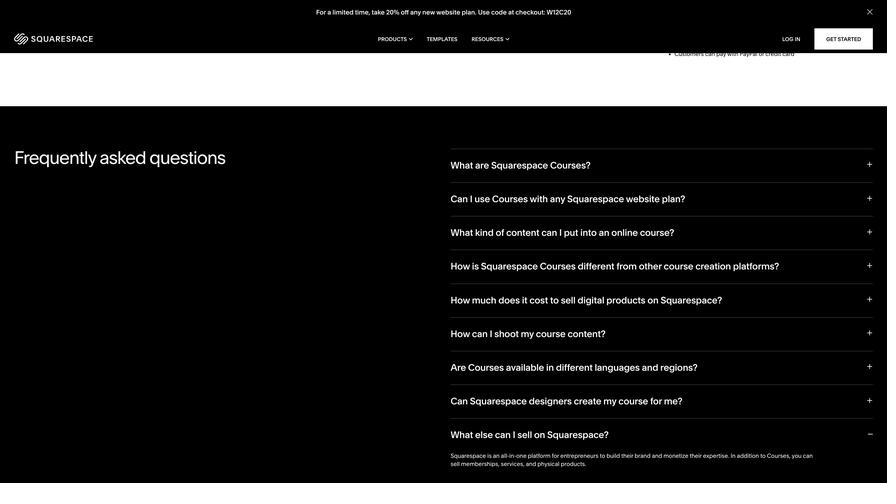 Task type: vqa. For each thing, say whether or not it's contained in the screenshot.
MAQUEDA image
no



Task type: describe. For each thing, give the bounding box(es) containing it.
build
[[607, 453, 620, 460]]

can left put
[[542, 227, 557, 238]]

and right brand
[[652, 453, 662, 460]]

with inside dropdown button
[[530, 193, 548, 205]]

are courses available in different languages and regions? button
[[451, 351, 873, 385]]

you
[[792, 453, 802, 460]]

log             in link
[[783, 36, 801, 42]]

me?
[[664, 396, 683, 407]]

addition
[[737, 453, 759, 460]]

can squarespace designers create my course for me?
[[451, 396, 683, 407]]

1 vertical spatial customer
[[469, 37, 495, 44]]

other
[[639, 261, 662, 272]]

analytics and customer insights
[[456, 10, 541, 17]]

different for courses
[[578, 261, 615, 272]]

0 vertical spatial with
[[728, 50, 739, 58]]

pay
[[717, 50, 726, 58]]

one
[[516, 453, 527, 460]]

entrepreneurs
[[561, 453, 599, 460]]

products.
[[561, 460, 586, 468]]

monetize
[[664, 453, 689, 460]]

customers
[[675, 50, 704, 58]]

w12c20
[[547, 8, 571, 16]]

1 horizontal spatial to
[[600, 453, 605, 460]]

resources
[[472, 36, 504, 42]]

support
[[496, 37, 517, 44]]

0 vertical spatial on
[[648, 295, 659, 306]]

24/7 customer support
[[456, 37, 517, 44]]

into
[[581, 227, 597, 238]]

courses,
[[767, 453, 791, 460]]

digital
[[578, 295, 605, 306]]

what kind of content can i put into an online course?
[[451, 227, 674, 238]]

a
[[327, 8, 331, 16]]

how for how much does it cost to sell digital products on squarespace?
[[451, 295, 470, 306]]

how for how can i shoot my course content?
[[451, 328, 470, 340]]

what are squarespace courses?
[[451, 160, 591, 171]]

much
[[472, 295, 497, 306]]

20%
[[386, 8, 399, 16]]

use
[[478, 8, 490, 16]]

regions?
[[661, 362, 698, 373]]

any inside dropdown button
[[550, 193, 565, 205]]

log             in
[[783, 36, 801, 42]]

time,
[[355, 8, 370, 16]]

i left use
[[470, 193, 473, 205]]

services,
[[501, 460, 525, 468]]

customers can pay with paypal or credit card
[[675, 50, 795, 58]]

what else can i sell on squarespace? button
[[451, 418, 873, 452]]

1 vertical spatial squarespace?
[[547, 429, 609, 441]]

started
[[838, 36, 862, 42]]

0 vertical spatial website
[[436, 8, 460, 16]]

get
[[827, 36, 837, 42]]

put
[[564, 227, 579, 238]]

squarespace inside can i use courses with any squarespace website plan? dropdown button
[[567, 193, 624, 205]]

an inside squarespace is an all-in-one platform for entrepreneurs to build their brand and monetize their expertise. in addition to courses, you can sell memberships, services, and physical products.
[[493, 453, 500, 460]]

an inside what kind of content can i put into an online course? dropdown button
[[599, 227, 610, 238]]

does
[[499, 295, 520, 306]]

2 vertical spatial courses
[[468, 362, 504, 373]]

can for can i use courses with any squarespace website plan?
[[451, 193, 468, 205]]

i left shoot
[[490, 328, 493, 340]]

2 their from the left
[[690, 453, 702, 460]]

how much does it cost to sell digital products on squarespace? button
[[451, 284, 873, 317]]

can left pay
[[705, 50, 715, 58]]

squarespace logo image
[[14, 33, 93, 45]]

platform
[[528, 453, 551, 460]]

course?
[[640, 227, 674, 238]]

products
[[378, 36, 407, 42]]

and down platform
[[526, 460, 536, 468]]

take
[[372, 8, 385, 16]]

are
[[451, 362, 466, 373]]

or
[[759, 50, 764, 58]]

and inside dropdown button
[[642, 362, 659, 373]]

for a limited time, take 20% off any new website plan. use code at checkout: w12c20
[[316, 8, 571, 16]]

resources button
[[472, 25, 509, 53]]

0 vertical spatial any
[[410, 8, 421, 16]]

physical
[[538, 460, 560, 468]]

different for in
[[556, 362, 593, 373]]

website inside dropdown button
[[626, 193, 660, 205]]

can i use courses with any squarespace website plan?
[[451, 193, 685, 205]]

is for how
[[472, 261, 479, 272]]

from
[[617, 261, 637, 272]]

products button
[[378, 25, 413, 53]]

squarespace inside 'can squarespace designers create my course for me?' dropdown button
[[470, 396, 527, 407]]

can for can squarespace designers create my course for me?
[[451, 396, 468, 407]]

languages
[[595, 362, 640, 373]]

asked
[[100, 147, 146, 169]]

expertise.
[[703, 453, 730, 460]]

all-
[[501, 453, 509, 460]]

templates
[[427, 36, 458, 42]]

content
[[506, 227, 540, 238]]

credit
[[766, 50, 781, 58]]

use
[[475, 193, 490, 205]]

0 vertical spatial course
[[664, 261, 694, 272]]

products
[[607, 295, 646, 306]]

questions
[[149, 147, 225, 169]]

how is squarespace courses different from other course creation platforms?
[[451, 261, 779, 272]]

kind
[[475, 227, 494, 238]]

limited
[[333, 8, 353, 16]]

what kind of content can i put into an online course? button
[[451, 216, 873, 250]]

how can i shoot my course content?
[[451, 328, 606, 340]]

how can i shoot my course content? button
[[451, 317, 873, 351]]

code
[[491, 8, 507, 16]]

plan?
[[662, 193, 685, 205]]

cost
[[530, 295, 548, 306]]

create
[[574, 396, 602, 407]]

can i use courses with any squarespace website plan? button
[[451, 182, 873, 216]]

are
[[475, 160, 489, 171]]

squarespace inside squarespace is an all-in-one platform for entrepreneurs to build their brand and monetize their expertise. in addition to courses, you can sell memberships, services, and physical products.
[[451, 453, 486, 460]]

my for shoot
[[521, 328, 534, 340]]

checkout:
[[516, 8, 545, 16]]

courses for with
[[492, 193, 528, 205]]



Task type: locate. For each thing, give the bounding box(es) containing it.
can
[[451, 193, 468, 205], [451, 396, 468, 407]]

24/7
[[456, 37, 468, 44]]

is inside dropdown button
[[472, 261, 479, 272]]

squarespace inside what are squarespace courses? dropdown button
[[491, 160, 548, 171]]

1 vertical spatial how
[[451, 295, 470, 306]]

shoot
[[495, 328, 519, 340]]

courses right use
[[492, 193, 528, 205]]

frequently asked questions
[[14, 147, 225, 169]]

squarespace?
[[661, 295, 722, 306], [547, 429, 609, 441]]

0 horizontal spatial in
[[731, 453, 736, 460]]

website
[[436, 8, 460, 16], [626, 193, 660, 205]]

0 horizontal spatial any
[[410, 8, 421, 16]]

my right shoot
[[521, 328, 534, 340]]

is up the "much"
[[472, 261, 479, 272]]

in
[[546, 362, 554, 373]]

0 horizontal spatial with
[[530, 193, 548, 205]]

in-
[[509, 453, 517, 460]]

what left else
[[451, 429, 473, 441]]

1 horizontal spatial sell
[[518, 429, 532, 441]]

what for what kind of content can i put into an online course?
[[451, 227, 473, 238]]

2 can from the top
[[451, 396, 468, 407]]

in left addition
[[731, 453, 736, 460]]

course for content?
[[536, 328, 566, 340]]

what are squarespace courses? button
[[451, 149, 873, 182]]

1 vertical spatial courses
[[540, 261, 576, 272]]

for inside dropdown button
[[650, 396, 662, 407]]

1 horizontal spatial their
[[690, 453, 702, 460]]

1 horizontal spatial on
[[648, 295, 659, 306]]

analytics
[[456, 10, 481, 17]]

1 vertical spatial what
[[451, 227, 473, 238]]

it
[[522, 295, 528, 306]]

insights
[[521, 10, 541, 17]]

any
[[410, 8, 421, 16], [550, 193, 565, 205]]

can right else
[[495, 429, 511, 441]]

on
[[648, 295, 659, 306], [534, 429, 545, 441]]

is inside squarespace is an all-in-one platform for entrepreneurs to build their brand and monetize their expertise. in addition to courses, you can sell memberships, services, and physical products.
[[488, 453, 492, 460]]

are courses available in different languages and regions?
[[451, 362, 698, 373]]

2 horizontal spatial to
[[761, 453, 766, 460]]

sell up one
[[518, 429, 532, 441]]

1 their from the left
[[622, 453, 634, 460]]

what
[[451, 160, 473, 171], [451, 227, 473, 238], [451, 429, 473, 441]]

0 vertical spatial for
[[650, 396, 662, 407]]

2 horizontal spatial sell
[[561, 295, 576, 306]]

1 horizontal spatial website
[[626, 193, 660, 205]]

and right plan. at the top right of the page
[[482, 10, 492, 17]]

0 horizontal spatial my
[[521, 328, 534, 340]]

new
[[422, 8, 435, 16]]

brand
[[635, 453, 651, 460]]

my right create
[[604, 396, 617, 407]]

1 horizontal spatial for
[[650, 396, 662, 407]]

of
[[496, 227, 504, 238]]

their
[[622, 453, 634, 460], [690, 453, 702, 460]]

for
[[650, 396, 662, 407], [552, 453, 559, 460]]

any up 'what kind of content can i put into an online course?'
[[550, 193, 565, 205]]

website right new
[[436, 8, 460, 16]]

3 how from the top
[[451, 328, 470, 340]]

0 horizontal spatial for
[[552, 453, 559, 460]]

1 horizontal spatial an
[[599, 227, 610, 238]]

0 vertical spatial courses
[[492, 193, 528, 205]]

1 how from the top
[[451, 261, 470, 272]]

1 horizontal spatial with
[[728, 50, 739, 58]]

1 vertical spatial different
[[556, 362, 593, 373]]

and
[[482, 10, 492, 17], [642, 362, 659, 373], [652, 453, 662, 460], [526, 460, 536, 468]]

in inside squarespace is an all-in-one platform for entrepreneurs to build their brand and monetize their expertise. in addition to courses, you can sell memberships, services, and physical products.
[[731, 453, 736, 460]]

card
[[783, 50, 795, 58]]

customer right 24/7
[[469, 37, 495, 44]]

for up physical
[[552, 453, 559, 460]]

to right cost
[[550, 295, 559, 306]]

different left from
[[578, 261, 615, 272]]

1 horizontal spatial course
[[619, 396, 648, 407]]

different
[[578, 261, 615, 272], [556, 362, 593, 373]]

courses right are
[[468, 362, 504, 373]]

on right "products"
[[648, 295, 659, 306]]

squarespace logo link
[[14, 33, 186, 45]]

with
[[728, 50, 739, 58], [530, 193, 548, 205]]

an right into at the right of the page
[[599, 227, 610, 238]]

1 horizontal spatial in
[[795, 36, 801, 42]]

creation
[[696, 261, 731, 272]]

0 vertical spatial sell
[[561, 295, 576, 306]]

0 horizontal spatial squarespace?
[[547, 429, 609, 441]]

1 horizontal spatial squarespace?
[[661, 295, 722, 306]]

at
[[508, 8, 514, 16]]

can left use
[[451, 193, 468, 205]]

courses down 'what kind of content can i put into an online course?'
[[540, 261, 576, 272]]

any right off
[[410, 8, 421, 16]]

2 horizontal spatial course
[[664, 261, 694, 272]]

2 vertical spatial what
[[451, 429, 473, 441]]

0 vertical spatial in
[[795, 36, 801, 42]]

2 vertical spatial how
[[451, 328, 470, 340]]

can left shoot
[[472, 328, 488, 340]]

frequently
[[14, 147, 96, 169]]

1 vertical spatial for
[[552, 453, 559, 460]]

0 vertical spatial my
[[521, 328, 534, 340]]

course
[[664, 261, 694, 272], [536, 328, 566, 340], [619, 396, 648, 407]]

1 vertical spatial an
[[493, 453, 500, 460]]

to left build
[[600, 453, 605, 460]]

what for what else can i sell on squarespace?
[[451, 429, 473, 441]]

is for squarespace
[[488, 453, 492, 460]]

0 horizontal spatial on
[[534, 429, 545, 441]]

how is squarespace courses different from other course creation platforms? button
[[451, 250, 873, 284]]

1 horizontal spatial is
[[488, 453, 492, 460]]

on up platform
[[534, 429, 545, 441]]

what for what are squarespace courses?
[[451, 160, 473, 171]]

what left are
[[451, 160, 473, 171]]

get started
[[827, 36, 862, 42]]

0 horizontal spatial to
[[550, 295, 559, 306]]

sell inside squarespace is an all-in-one platform for entrepreneurs to build their brand and monetize their expertise. in addition to courses, you can sell memberships, services, and physical products.
[[451, 460, 460, 468]]

i left put
[[559, 227, 562, 238]]

1 what from the top
[[451, 160, 473, 171]]

0 vertical spatial squarespace?
[[661, 295, 722, 306]]

1 vertical spatial can
[[451, 396, 468, 407]]

sell left digital
[[561, 295, 576, 306]]

to right addition
[[761, 453, 766, 460]]

0 horizontal spatial sell
[[451, 460, 460, 468]]

available
[[506, 362, 544, 373]]

sell left memberships, at the bottom of page
[[451, 460, 460, 468]]

1 vertical spatial with
[[530, 193, 548, 205]]

my for create
[[604, 396, 617, 407]]

courses?
[[550, 160, 591, 171]]

templates link
[[427, 25, 458, 53]]

can inside squarespace is an all-in-one platform for entrepreneurs to build their brand and monetize their expertise. in addition to courses, you can sell memberships, services, and physical products.
[[803, 453, 813, 460]]

memberships,
[[461, 460, 500, 468]]

1 vertical spatial on
[[534, 429, 545, 441]]

what else can i sell on squarespace?
[[451, 429, 609, 441]]

in right the log
[[795, 36, 801, 42]]

can down are
[[451, 396, 468, 407]]

2 vertical spatial sell
[[451, 460, 460, 468]]

online
[[612, 227, 638, 238]]

squarespace is an all-in-one platform for entrepreneurs to build their brand and monetize their expertise. in addition to courses, you can sell memberships, services, and physical products.
[[451, 453, 813, 468]]

3 what from the top
[[451, 429, 473, 441]]

0 vertical spatial is
[[472, 261, 479, 272]]

1 vertical spatial my
[[604, 396, 617, 407]]

what left kind
[[451, 227, 473, 238]]

1 vertical spatial website
[[626, 193, 660, 205]]

content?
[[568, 328, 606, 340]]

0 vertical spatial different
[[578, 261, 615, 272]]

designers
[[529, 396, 572, 407]]

0 horizontal spatial course
[[536, 328, 566, 340]]

0 horizontal spatial website
[[436, 8, 460, 16]]

customer right 'use'
[[494, 10, 519, 17]]

is up memberships, at the bottom of page
[[488, 453, 492, 460]]

an
[[599, 227, 610, 238], [493, 453, 500, 460]]

0 vertical spatial can
[[451, 193, 468, 205]]

courses for different
[[540, 261, 576, 272]]

i up in-
[[513, 429, 516, 441]]

1 vertical spatial sell
[[518, 429, 532, 441]]

0 vertical spatial customer
[[494, 10, 519, 17]]

0 horizontal spatial is
[[472, 261, 479, 272]]

course for for
[[619, 396, 648, 407]]

log
[[783, 36, 794, 42]]

0 horizontal spatial their
[[622, 453, 634, 460]]

0 vertical spatial an
[[599, 227, 610, 238]]

my
[[521, 328, 534, 340], [604, 396, 617, 407]]

in
[[795, 36, 801, 42], [731, 453, 736, 460]]

1 horizontal spatial my
[[604, 396, 617, 407]]

how for how is squarespace courses different from other course creation platforms?
[[451, 261, 470, 272]]

how
[[451, 261, 470, 272], [451, 295, 470, 306], [451, 328, 470, 340]]

to inside dropdown button
[[550, 295, 559, 306]]

their right build
[[622, 453, 634, 460]]

0 vertical spatial what
[[451, 160, 473, 171]]

else
[[475, 429, 493, 441]]

2 what from the top
[[451, 227, 473, 238]]

can
[[705, 50, 715, 58], [542, 227, 557, 238], [472, 328, 488, 340], [495, 429, 511, 441], [803, 453, 813, 460]]

website left "plan?"
[[626, 193, 660, 205]]

what inside dropdown button
[[451, 160, 473, 171]]

2 vertical spatial course
[[619, 396, 648, 407]]

paypal
[[740, 50, 758, 58]]

different right in
[[556, 362, 593, 373]]

platforms?
[[733, 261, 779, 272]]

1 vertical spatial any
[[550, 193, 565, 205]]

their right monetize
[[690, 453, 702, 460]]

can right you
[[803, 453, 813, 460]]

2 how from the top
[[451, 295, 470, 306]]

1 vertical spatial course
[[536, 328, 566, 340]]

for left me?
[[650, 396, 662, 407]]

for
[[316, 8, 326, 16]]

0 horizontal spatial an
[[493, 453, 500, 460]]

1 can from the top
[[451, 193, 468, 205]]

and left regions?
[[642, 362, 659, 373]]

can squarespace designers create my course for me? button
[[451, 385, 873, 418]]

how much does it cost to sell digital products on squarespace?
[[451, 295, 722, 306]]

1 vertical spatial is
[[488, 453, 492, 460]]

for inside squarespace is an all-in-one platform for entrepreneurs to build their brand and monetize their expertise. in addition to courses, you can sell memberships, services, and physical products.
[[552, 453, 559, 460]]

sell
[[561, 295, 576, 306], [518, 429, 532, 441], [451, 460, 460, 468]]

squarespace inside how is squarespace courses different from other course creation platforms? dropdown button
[[481, 261, 538, 272]]

0 vertical spatial how
[[451, 261, 470, 272]]

1 horizontal spatial any
[[550, 193, 565, 205]]

1 vertical spatial in
[[731, 453, 736, 460]]

off
[[401, 8, 409, 16]]

an left all-
[[493, 453, 500, 460]]



